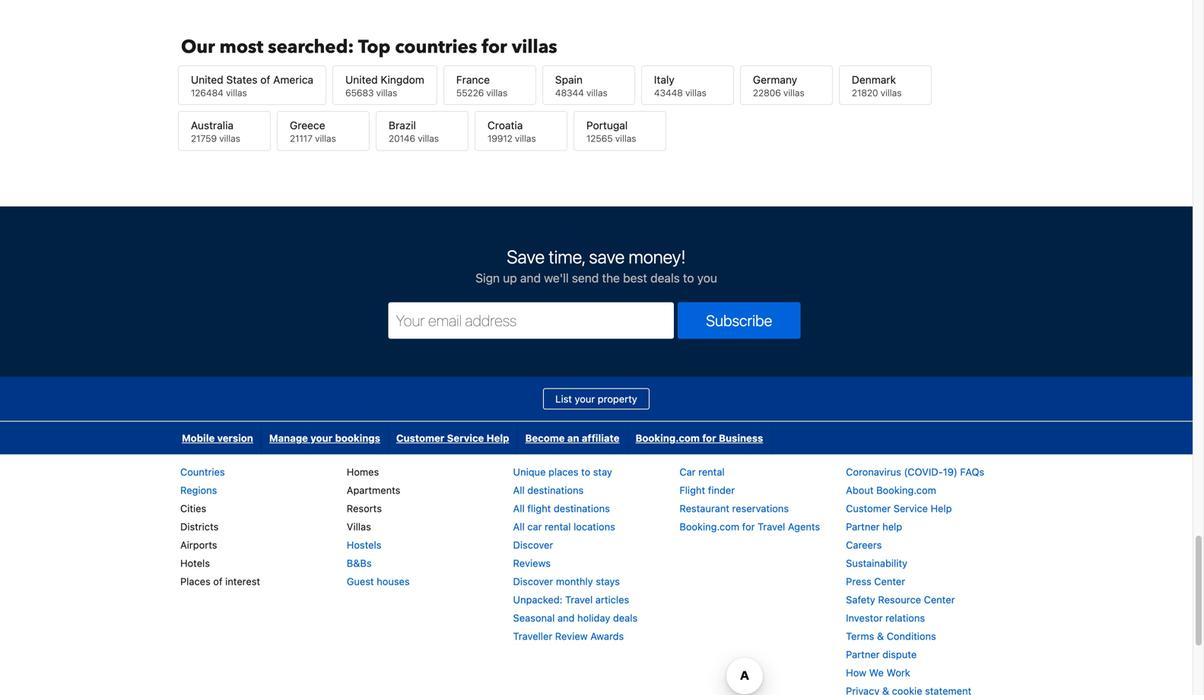 Task type: describe. For each thing, give the bounding box(es) containing it.
terms & conditions link
[[846, 631, 936, 642]]

dispute
[[882, 649, 917, 660]]

investor
[[846, 612, 883, 624]]

germany
[[753, 73, 797, 86]]

villas for croatia
[[515, 133, 536, 144]]

top
[[358, 34, 390, 60]]

villas
[[347, 521, 371, 532]]

travel inside car rental flight finder restaurant reservations booking.com for travel agents
[[758, 521, 785, 532]]

careers
[[846, 539, 882, 551]]

mobile version
[[182, 432, 253, 444]]

most
[[220, 34, 263, 60]]

3 all from the top
[[513, 521, 525, 532]]

43448
[[654, 87, 683, 98]]

0 horizontal spatial service
[[447, 432, 484, 444]]

portugal
[[586, 119, 628, 132]]

districts link
[[180, 521, 219, 532]]

unique places to stay link
[[513, 466, 612, 478]]

subscribe
[[706, 312, 772, 329]]

seasonal
[[513, 612, 555, 624]]

up
[[503, 271, 517, 285]]

1 vertical spatial destinations
[[554, 503, 610, 514]]

homes
[[347, 466, 379, 478]]

our most searched: top countries for villas
[[181, 34, 557, 60]]

traveller
[[513, 631, 552, 642]]

money!
[[629, 246, 686, 267]]

and inside save time, save money! sign up and we'll send the best deals to you
[[520, 271, 541, 285]]

how we work link
[[846, 667, 910, 679]]

investor relations link
[[846, 612, 925, 624]]

restaurant
[[680, 503, 729, 514]]

12565
[[586, 133, 613, 144]]

united for united kingdom
[[345, 73, 378, 86]]

manage your bookings link
[[262, 422, 388, 455]]

flight
[[527, 503, 551, 514]]

press
[[846, 576, 871, 587]]

stays
[[596, 576, 620, 587]]

2 partner from the top
[[846, 649, 880, 660]]

germany 22806 villas
[[753, 73, 804, 98]]

press center link
[[846, 576, 905, 587]]

mobile version link
[[174, 422, 261, 455]]

manage your bookings
[[269, 432, 380, 444]]

you
[[697, 271, 717, 285]]

b&bs
[[347, 558, 372, 569]]

unique places to stay all destinations all flight destinations all car rental locations discover reviews discover monthly stays unpacked: travel articles seasonal and holiday deals traveller review awards
[[513, 466, 638, 642]]

become an affiliate link
[[518, 422, 627, 455]]

booking.com inside car rental flight finder restaurant reservations booking.com for travel agents
[[680, 521, 739, 532]]

coronavirus
[[846, 466, 901, 478]]

save
[[589, 246, 625, 267]]

21820
[[852, 87, 878, 98]]

booking.com inside the coronavirus (covid-19) faqs about booking.com customer service help partner help careers sustainability press center safety resource center investor relations terms & conditions partner dispute how we work
[[876, 485, 936, 496]]

united kingdom 65683 villas
[[345, 73, 424, 98]]

b&bs link
[[347, 558, 372, 569]]

0 vertical spatial for
[[482, 34, 507, 60]]

1 horizontal spatial center
[[924, 594, 955, 605]]

villas inside united states of america 126484 villas
[[226, 87, 247, 98]]

19)
[[943, 466, 957, 478]]

guest houses link
[[347, 576, 410, 587]]

relations
[[886, 612, 925, 624]]

your for manage
[[310, 432, 333, 444]]

unique
[[513, 466, 546, 478]]

cities link
[[180, 503, 206, 514]]

reviews link
[[513, 558, 551, 569]]

booking.com for business
[[635, 432, 763, 444]]

an
[[567, 432, 579, 444]]

villas for australia
[[219, 133, 240, 144]]

rental inside the "unique places to stay all destinations all flight destinations all car rental locations discover reviews discover monthly stays unpacked: travel articles seasonal and holiday deals traveller review awards"
[[545, 521, 571, 532]]

1 horizontal spatial for
[[702, 432, 716, 444]]

sustainability link
[[846, 558, 907, 569]]

to inside the "unique places to stay all destinations all flight destinations all car rental locations discover reviews discover monthly stays unpacked: travel articles seasonal and holiday deals traveller review awards"
[[581, 466, 590, 478]]

districts
[[180, 521, 219, 532]]

united states of america 126484 villas
[[191, 73, 313, 98]]

countries regions cities districts airports hotels places of interest
[[180, 466, 260, 587]]

croatia
[[488, 119, 523, 132]]

australia 21759 villas
[[191, 119, 240, 144]]

sustainability
[[846, 558, 907, 569]]

cities
[[180, 503, 206, 514]]

list
[[555, 393, 572, 405]]

about
[[846, 485, 874, 496]]

save time, save money! sign up and we'll send the best deals to you
[[475, 246, 717, 285]]

customer service help link for partner help
[[846, 503, 952, 514]]

coronavirus (covid-19) faqs link
[[846, 466, 984, 478]]

resource
[[878, 594, 921, 605]]

your for list
[[575, 393, 595, 405]]

for inside car rental flight finder restaurant reservations booking.com for travel agents
[[742, 521, 755, 532]]

restaurant reservations link
[[680, 503, 789, 514]]

hotels link
[[180, 558, 210, 569]]

deals inside save time, save money! sign up and we'll send the best deals to you
[[650, 271, 680, 285]]

countries
[[395, 34, 477, 60]]

navigation inside save time, save money! footer
[[174, 422, 771, 455]]

articles
[[595, 594, 629, 605]]

faqs
[[960, 466, 984, 478]]

holiday
[[577, 612, 610, 624]]

to inside save time, save money! sign up and we'll send the best deals to you
[[683, 271, 694, 285]]

mobile
[[182, 432, 215, 444]]

48344
[[555, 87, 584, 98]]

greece 21117 villas
[[290, 119, 336, 144]]

monthly
[[556, 576, 593, 587]]

car
[[527, 521, 542, 532]]

places
[[548, 466, 578, 478]]

our
[[181, 34, 215, 60]]

customer inside the coronavirus (covid-19) faqs about booking.com customer service help partner help careers sustainability press center safety resource center investor relations terms & conditions partner dispute how we work
[[846, 503, 891, 514]]

safety resource center link
[[846, 594, 955, 605]]

affiliate
[[582, 432, 620, 444]]

version
[[217, 432, 253, 444]]

greece
[[290, 119, 325, 132]]

spain
[[555, 73, 583, 86]]



Task type: vqa. For each thing, say whether or not it's contained in the screenshot.
the leftmost the Service
yes



Task type: locate. For each thing, give the bounding box(es) containing it.
1 united from the left
[[191, 73, 223, 86]]

villas inside australia 21759 villas
[[219, 133, 240, 144]]

0 vertical spatial to
[[683, 271, 694, 285]]

searched:
[[268, 34, 354, 60]]

1 vertical spatial your
[[310, 432, 333, 444]]

0 vertical spatial partner
[[846, 521, 880, 532]]

time,
[[549, 246, 585, 267]]

1 horizontal spatial customer
[[846, 503, 891, 514]]

villas for portugal
[[615, 133, 636, 144]]

villas down kingdom
[[376, 87, 397, 98]]

villas for italy
[[685, 87, 706, 98]]

0 vertical spatial help
[[486, 432, 509, 444]]

villas for germany
[[783, 87, 804, 98]]

become
[[525, 432, 565, 444]]

1 horizontal spatial united
[[345, 73, 378, 86]]

0 vertical spatial discover
[[513, 539, 553, 551]]

travel down reservations
[[758, 521, 785, 532]]

0 vertical spatial booking.com
[[635, 432, 700, 444]]

destinations up all flight destinations link
[[527, 485, 584, 496]]

villas right 55226
[[486, 87, 507, 98]]

55226
[[456, 87, 484, 98]]

1 vertical spatial to
[[581, 466, 590, 478]]

countries
[[180, 466, 225, 478]]

villas right 43448
[[685, 87, 706, 98]]

homes apartments resorts villas hostels b&bs guest houses
[[347, 466, 410, 587]]

villas down states
[[226, 87, 247, 98]]

service inside the coronavirus (covid-19) faqs about booking.com customer service help partner help careers sustainability press center safety resource center investor relations terms & conditions partner dispute how we work
[[894, 503, 928, 514]]

0 vertical spatial all
[[513, 485, 525, 496]]

rental down all flight destinations link
[[545, 521, 571, 532]]

villas down denmark
[[881, 87, 902, 98]]

united inside united kingdom 65683 villas
[[345, 73, 378, 86]]

denmark 21820 villas
[[852, 73, 902, 98]]

villas inside denmark 21820 villas
[[881, 87, 902, 98]]

0 horizontal spatial of
[[213, 576, 223, 587]]

unpacked:
[[513, 594, 562, 605]]

hostels
[[347, 539, 381, 551]]

0 horizontal spatial customer service help link
[[389, 422, 517, 455]]

partner down terms
[[846, 649, 880, 660]]

126484
[[191, 87, 224, 98]]

discover up the reviews link
[[513, 539, 553, 551]]

villas down portugal
[[615, 133, 636, 144]]

1 vertical spatial help
[[931, 503, 952, 514]]

and right up
[[520, 271, 541, 285]]

we'll
[[544, 271, 569, 285]]

of
[[260, 73, 270, 86], [213, 576, 223, 587]]

center up resource
[[874, 576, 905, 587]]

discover down reviews in the bottom of the page
[[513, 576, 553, 587]]

65683
[[345, 87, 374, 98]]

houses
[[377, 576, 410, 587]]

villas inside spain 48344 villas
[[586, 87, 608, 98]]

villas inside italy 43448 villas
[[685, 87, 706, 98]]

1 horizontal spatial rental
[[698, 466, 725, 478]]

all destinations link
[[513, 485, 584, 496]]

0 horizontal spatial your
[[310, 432, 333, 444]]

0 vertical spatial center
[[874, 576, 905, 587]]

car rental link
[[680, 466, 725, 478]]

booking.com up car at bottom right
[[635, 432, 700, 444]]

save time, save money! footer
[[0, 206, 1193, 695]]

2 vertical spatial booking.com
[[680, 521, 739, 532]]

guest
[[347, 576, 374, 587]]

car
[[680, 466, 696, 478]]

hostels link
[[347, 539, 381, 551]]

and inside the "unique places to stay all destinations all flight destinations all car rental locations discover reviews discover monthly stays unpacked: travel articles seasonal and holiday deals traveller review awards"
[[558, 612, 575, 624]]

1 vertical spatial partner
[[846, 649, 880, 660]]

1 horizontal spatial help
[[931, 503, 952, 514]]

1 vertical spatial rental
[[545, 521, 571, 532]]

villas for spain
[[586, 87, 608, 98]]

rental up flight finder link on the right bottom
[[698, 466, 725, 478]]

1 discover from the top
[[513, 539, 553, 551]]

0 horizontal spatial help
[[486, 432, 509, 444]]

of inside united states of america 126484 villas
[[260, 73, 270, 86]]

0 vertical spatial service
[[447, 432, 484, 444]]

1 vertical spatial center
[[924, 594, 955, 605]]

2 discover from the top
[[513, 576, 553, 587]]

1 vertical spatial for
[[702, 432, 716, 444]]

1 horizontal spatial travel
[[758, 521, 785, 532]]

terms
[[846, 631, 874, 642]]

villas down australia
[[219, 133, 240, 144]]

0 vertical spatial customer
[[396, 432, 445, 444]]

reviews
[[513, 558, 551, 569]]

1 vertical spatial customer
[[846, 503, 891, 514]]

brazil
[[389, 119, 416, 132]]

all left flight
[[513, 503, 525, 514]]

for down reservations
[[742, 521, 755, 532]]

villas for greece
[[315, 133, 336, 144]]

unpacked: travel articles link
[[513, 594, 629, 605]]

booking.com down restaurant
[[680, 521, 739, 532]]

1 horizontal spatial your
[[575, 393, 595, 405]]

1 horizontal spatial service
[[894, 503, 928, 514]]

all
[[513, 485, 525, 496], [513, 503, 525, 514], [513, 521, 525, 532]]

villas inside portugal 12565 villas
[[615, 133, 636, 144]]

booking.com down coronavirus (covid-19) faqs link
[[876, 485, 936, 496]]

2 united from the left
[[345, 73, 378, 86]]

to left stay
[[581, 466, 590, 478]]

customer service help
[[396, 432, 509, 444]]

all left car
[[513, 521, 525, 532]]

deals down articles
[[613, 612, 638, 624]]

rental
[[698, 466, 725, 478], [545, 521, 571, 532]]

0 horizontal spatial customer
[[396, 432, 445, 444]]

discover link
[[513, 539, 553, 551]]

help left become
[[486, 432, 509, 444]]

2 all from the top
[[513, 503, 525, 514]]

all down unique
[[513, 485, 525, 496]]

2 horizontal spatial for
[[742, 521, 755, 532]]

1 vertical spatial booking.com
[[876, 485, 936, 496]]

travel
[[758, 521, 785, 532], [565, 594, 593, 605]]

villas for brazil
[[418, 133, 439, 144]]

of right states
[[260, 73, 270, 86]]

of right places
[[213, 576, 223, 587]]

partner up careers link
[[846, 521, 880, 532]]

your right the list
[[575, 393, 595, 405]]

villas inside france 55226 villas
[[486, 87, 507, 98]]

customer right bookings
[[396, 432, 445, 444]]

villas up the spain
[[512, 34, 557, 60]]

1 vertical spatial of
[[213, 576, 223, 587]]

united for united states of america
[[191, 73, 223, 86]]

regions link
[[180, 485, 217, 496]]

navigation
[[174, 422, 771, 455]]

0 vertical spatial of
[[260, 73, 270, 86]]

villas inside united kingdom 65683 villas
[[376, 87, 397, 98]]

interest
[[225, 576, 260, 587]]

1 horizontal spatial of
[[260, 73, 270, 86]]

of inside countries regions cities districts airports hotels places of interest
[[213, 576, 223, 587]]

1 vertical spatial all
[[513, 503, 525, 514]]

1 vertical spatial service
[[894, 503, 928, 514]]

work
[[886, 667, 910, 679]]

and up the traveller review awards link on the bottom of page
[[558, 612, 575, 624]]

19912
[[488, 133, 513, 144]]

(covid-
[[904, 466, 943, 478]]

destinations up locations
[[554, 503, 610, 514]]

0 horizontal spatial center
[[874, 576, 905, 587]]

regions
[[180, 485, 217, 496]]

seasonal and holiday deals link
[[513, 612, 638, 624]]

travel up seasonal and holiday deals link
[[565, 594, 593, 605]]

united up 65683
[[345, 73, 378, 86]]

0 horizontal spatial rental
[[545, 521, 571, 532]]

apartments
[[347, 485, 400, 496]]

your inside 'manage your bookings' 'link'
[[310, 432, 333, 444]]

villas for france
[[486, 87, 507, 98]]

0 horizontal spatial to
[[581, 466, 590, 478]]

0 vertical spatial customer service help link
[[389, 422, 517, 455]]

center up the relations
[[924, 594, 955, 605]]

1 partner from the top
[[846, 521, 880, 532]]

1 horizontal spatial and
[[558, 612, 575, 624]]

0 horizontal spatial deals
[[613, 612, 638, 624]]

your inside list your property link
[[575, 393, 595, 405]]

center
[[874, 576, 905, 587], [924, 594, 955, 605]]

united up 126484
[[191, 73, 223, 86]]

0 vertical spatial and
[[520, 271, 541, 285]]

resorts
[[347, 503, 382, 514]]

for
[[482, 34, 507, 60], [702, 432, 716, 444], [742, 521, 755, 532]]

1 horizontal spatial deals
[[650, 271, 680, 285]]

customer inside navigation
[[396, 432, 445, 444]]

discover monthly stays link
[[513, 576, 620, 587]]

help inside the coronavirus (covid-19) faqs about booking.com customer service help partner help careers sustainability press center safety resource center investor relations terms & conditions partner dispute how we work
[[931, 503, 952, 514]]

deals down money!
[[650, 271, 680, 285]]

homes link
[[347, 466, 379, 478]]

locations
[[574, 521, 615, 532]]

all car rental locations link
[[513, 521, 615, 532]]

travel inside the "unique places to stay all destinations all flight destinations all car rental locations discover reviews discover monthly stays unpacked: travel articles seasonal and holiday deals traveller review awards"
[[565, 594, 593, 605]]

0 horizontal spatial travel
[[565, 594, 593, 605]]

21117
[[290, 133, 313, 144]]

villas inside germany 22806 villas
[[783, 87, 804, 98]]

0 horizontal spatial and
[[520, 271, 541, 285]]

0 horizontal spatial united
[[191, 73, 223, 86]]

the
[[602, 271, 620, 285]]

villas down greece
[[315, 133, 336, 144]]

airports link
[[180, 539, 217, 551]]

villas right 48344
[[586, 87, 608, 98]]

conditions
[[887, 631, 936, 642]]

1 vertical spatial and
[[558, 612, 575, 624]]

careers link
[[846, 539, 882, 551]]

0 vertical spatial deals
[[650, 271, 680, 285]]

manage
[[269, 432, 308, 444]]

0 vertical spatial your
[[575, 393, 595, 405]]

villas down germany
[[783, 87, 804, 98]]

20146
[[389, 133, 415, 144]]

your
[[575, 393, 595, 405], [310, 432, 333, 444]]

1 vertical spatial discover
[[513, 576, 553, 587]]

customer service help link for become an affiliate
[[389, 422, 517, 455]]

1 vertical spatial deals
[[613, 612, 638, 624]]

1 vertical spatial customer service help link
[[846, 503, 952, 514]]

villas right 20146
[[418, 133, 439, 144]]

0 vertical spatial rental
[[698, 466, 725, 478]]

1 horizontal spatial to
[[683, 271, 694, 285]]

to left you
[[683, 271, 694, 285]]

customer
[[396, 432, 445, 444], [846, 503, 891, 514]]

places
[[180, 576, 211, 587]]

villas inside croatia 19912 villas
[[515, 133, 536, 144]]

portugal 12565 villas
[[586, 119, 636, 144]]

united inside united states of america 126484 villas
[[191, 73, 223, 86]]

2 vertical spatial all
[[513, 521, 525, 532]]

villas inside brazil 20146 villas
[[418, 133, 439, 144]]

france 55226 villas
[[456, 73, 507, 98]]

1 vertical spatial travel
[[565, 594, 593, 605]]

bookings
[[335, 432, 380, 444]]

for left business
[[702, 432, 716, 444]]

kingdom
[[381, 73, 424, 86]]

stay
[[593, 466, 612, 478]]

deals inside the "unique places to stay all destinations all flight destinations all car rental locations discover reviews discover monthly stays unpacked: travel articles seasonal and holiday deals traveller review awards"
[[613, 612, 638, 624]]

0 vertical spatial destinations
[[527, 485, 584, 496]]

2 vertical spatial for
[[742, 521, 755, 532]]

your right manage
[[310, 432, 333, 444]]

0 vertical spatial travel
[[758, 521, 785, 532]]

villas for denmark
[[881, 87, 902, 98]]

for up france
[[482, 34, 507, 60]]

0 horizontal spatial for
[[482, 34, 507, 60]]

help down 19)
[[931, 503, 952, 514]]

Your email address email field
[[388, 302, 674, 339]]

brazil 20146 villas
[[389, 119, 439, 144]]

about booking.com link
[[846, 485, 936, 496]]

sign
[[475, 271, 500, 285]]

rental inside car rental flight finder restaurant reservations booking.com for travel agents
[[698, 466, 725, 478]]

villas inside greece 21117 villas
[[315, 133, 336, 144]]

customer up partner help link
[[846, 503, 891, 514]]

villas down "croatia"
[[515, 133, 536, 144]]

save
[[507, 246, 545, 267]]

1 all from the top
[[513, 485, 525, 496]]

1 horizontal spatial customer service help link
[[846, 503, 952, 514]]

agents
[[788, 521, 820, 532]]

navigation containing mobile version
[[174, 422, 771, 455]]

hotels
[[180, 558, 210, 569]]



